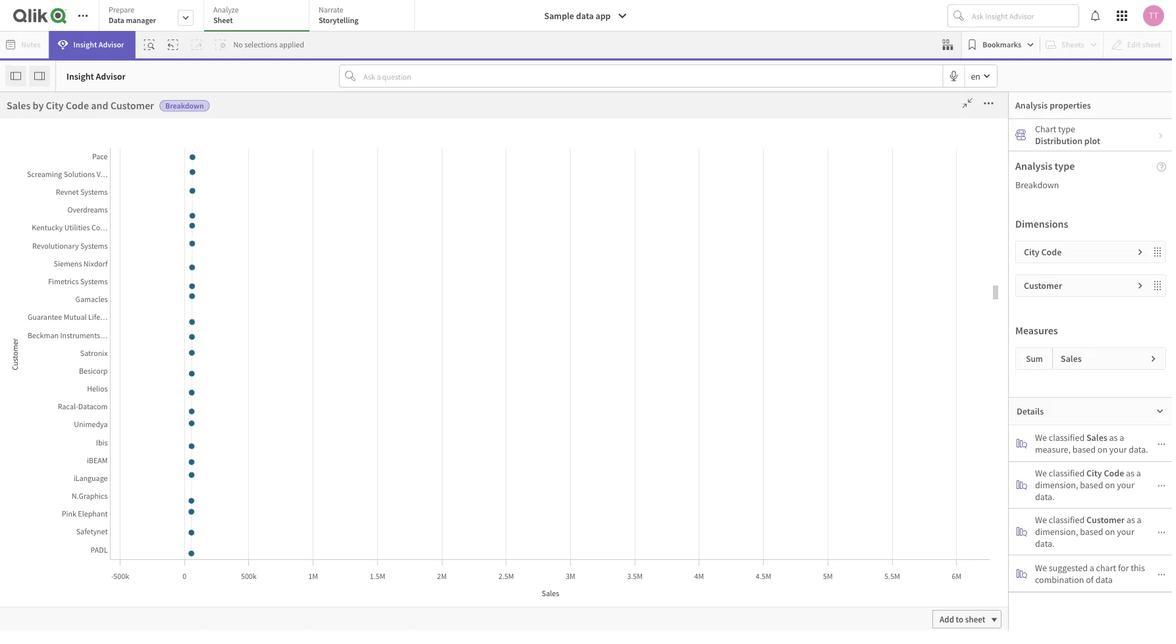 Task type: locate. For each thing, give the bounding box(es) containing it.
small image
[[1137, 248, 1145, 257], [1137, 282, 1145, 290], [1151, 355, 1158, 363], [1158, 482, 1166, 491], [1158, 529, 1166, 537], [1158, 571, 1166, 579]]

. for question?
[[627, 413, 630, 425]]

1 vertical spatial based
[[1081, 480, 1104, 492]]

this inside . save any insights you discover to this sheet.
[[443, 451, 457, 463]]

city code
[[236, 152, 274, 164], [74, 205, 111, 217], [1025, 246, 1062, 258]]

3 classified from the top
[[1050, 515, 1085, 527]]

number down 'customer' "menu item"
[[114, 284, 145, 296]]

breakdown
[[165, 101, 204, 111], [1016, 179, 1060, 191]]

auto-
[[209, 107, 233, 120]]

0 vertical spatial new
[[741, 369, 760, 382]]

customer number
[[74, 284, 145, 296]]

this right chart
[[1132, 562, 1146, 574]]

analytics
[[762, 369, 803, 382]]

0 vertical spatial data.
[[1130, 444, 1149, 456]]

1 vertical spatial the
[[598, 395, 611, 407]]

1 vertical spatial type
[[1055, 159, 1076, 173]]

as a dimension, based on your data. for customer
[[1036, 515, 1142, 550]]

we
[[1036, 432, 1048, 444], [1036, 468, 1048, 480], [1036, 515, 1048, 527], [1036, 562, 1048, 574]]

analyze image
[[1017, 480, 1028, 491], [1017, 527, 1028, 538]]

sheet. inside to start creating visualizations and build your new sheet.
[[764, 433, 787, 445]]

0 vertical spatial on
[[1098, 444, 1108, 456]]

advisor down data
[[99, 40, 124, 50]]

0 horizontal spatial .
[[441, 431, 443, 443]]

of left chart
[[1087, 574, 1094, 586]]

1 we from the top
[[1036, 432, 1048, 444]]

2 vertical spatial city code
[[1025, 246, 1062, 258]]

1 vertical spatial on
[[1106, 480, 1116, 492]]

0 vertical spatial of
[[666, 295, 676, 308]]

this down any
[[638, 433, 653, 445]]

as inside as a measure, based on your data.
[[1110, 432, 1119, 444]]

0 vertical spatial date
[[92, 311, 109, 323]]

1 vertical spatial of
[[1087, 574, 1094, 586]]

build
[[799, 415, 818, 427]]

1 horizontal spatial you
[[440, 413, 454, 425]]

data left using
[[613, 395, 630, 407]]

0 horizontal spatial for
[[427, 413, 438, 425]]

data left directly
[[398, 395, 415, 407]]

item up latitude
[[74, 469, 92, 481]]

2 analysis from the top
[[1016, 159, 1053, 173]]

insight
[[74, 40, 97, 50], [67, 70, 94, 82], [566, 414, 590, 425], [378, 432, 403, 443]]

2 move image from the top
[[1153, 281, 1166, 291]]

2 classified from the top
[[1050, 468, 1085, 480]]

date button
[[68, 311, 172, 323]]

invoice number
[[74, 416, 135, 428]]

move image for city code
[[1153, 247, 1166, 258]]

latitude menu item
[[68, 488, 198, 515]]

no
[[234, 40, 243, 50]]

invoice date
[[92, 390, 139, 402]]

0 vertical spatial city code
[[236, 152, 274, 164]]

0 vertical spatial as a dimension, based on your data.
[[1036, 468, 1142, 503]]

any
[[466, 431, 480, 443]]

desc inside item desc menu item
[[94, 443, 112, 454]]

2 horizontal spatial sheet.
[[764, 433, 787, 445]]

0 vertical spatial move image
[[1153, 247, 1166, 258]]

a left chart
[[1090, 562, 1095, 574]]

1 vertical spatial item
[[74, 469, 92, 481]]

1 vertical spatial and
[[311, 295, 328, 308]]

0 vertical spatial analysis
[[1016, 100, 1049, 111]]

. any found insights can be saved to this sheet.
[[520, 413, 653, 463]]

your inside as a measure, based on your data.
[[1110, 444, 1128, 456]]

date down grosssales menu item
[[121, 390, 139, 402]]

with
[[456, 413, 473, 425]]

3 we from the top
[[1036, 515, 1048, 527]]

%key
[[74, 153, 97, 164]]

2 as a dimension, based on your data. from the top
[[1036, 515, 1142, 550]]

choose an option below to get started adding to this sheet...
[[389, 217, 784, 237]]

data up or
[[433, 369, 453, 382]]

the up directly
[[416, 369, 431, 382]]

2 dimension, from the top
[[1036, 527, 1079, 538]]

classified for sales
[[1050, 432, 1085, 444]]

Ask a question text field
[[361, 66, 943, 87]]

type down distribution
[[1055, 159, 1076, 173]]

auto-analysis
[[209, 107, 270, 120]]

you
[[440, 413, 454, 425], [383, 451, 397, 463]]

menu
[[68, 146, 198, 632]]

dimension, down measure,
[[1036, 480, 1079, 492]]

2 vertical spatial and
[[782, 415, 797, 427]]

a down as a measure, based on your data.
[[1137, 468, 1142, 480]]

longitude button
[[68, 548, 172, 560]]

data right suggested
[[1096, 574, 1114, 586]]

on
[[1098, 444, 1108, 456], [1106, 480, 1116, 492], [1106, 527, 1116, 538]]

analyze image for we classified customer
[[1017, 527, 1028, 538]]

number inside 'menu item'
[[110, 601, 141, 613]]

1 horizontal spatial and
[[311, 295, 328, 308]]

1 move image from the top
[[1153, 247, 1166, 258]]

2 vertical spatial as
[[1127, 515, 1136, 527]]

for right chart
[[1119, 562, 1130, 574]]

1 vertical spatial new
[[539, 395, 555, 407]]

1 item from the top
[[74, 443, 92, 454]]

2 fields button from the left
[[1, 92, 67, 134]]

city code button
[[68, 205, 172, 217]]

customer inside menu item
[[74, 284, 112, 296]]

1 horizontal spatial .
[[627, 413, 630, 425]]

. left save
[[441, 431, 443, 443]]

based for city code
[[1081, 480, 1104, 492]]

item inside menu item
[[74, 469, 92, 481]]

item
[[74, 443, 92, 454], [74, 469, 92, 481]]

dimension, up suggested
[[1036, 527, 1079, 538]]

sheet.
[[764, 433, 787, 445], [459, 451, 482, 463], [575, 451, 598, 463]]

1 horizontal spatial date
[[121, 390, 139, 402]]

qlik
[[470, 395, 485, 407]]

new for create
[[741, 369, 760, 382]]

on down as a measure, based on your data.
[[1106, 480, 1116, 492]]

Ask Insight Advisor text field
[[970, 5, 1079, 26]]

to start creating visualizations and build your new sheet.
[[695, 395, 818, 445]]

app
[[596, 10, 611, 22]]

a
[[573, 369, 579, 382], [1120, 432, 1125, 444], [1137, 468, 1142, 480], [1138, 515, 1142, 527], [1090, 562, 1095, 574]]

date down customer number
[[92, 311, 109, 323]]

analysis for analysis type
[[1016, 159, 1053, 173]]

analysis
[[1016, 100, 1049, 111], [1016, 159, 1053, 173]]

the right in
[[598, 395, 611, 407]]

storytelling
[[319, 15, 359, 25]]

1 vertical spatial .
[[441, 431, 443, 443]]

a inside as a measure, based on your data.
[[1120, 432, 1125, 444]]

your up generate
[[379, 395, 396, 407]]

sheet. inside . any found insights can be saved to this sheet.
[[575, 451, 598, 463]]

analyze image for we suggested a chart for this combination of data
[[1017, 569, 1028, 580]]

1 vertical spatial as
[[1127, 468, 1135, 480]]

on inside as a measure, based on your data.
[[1098, 444, 1108, 456]]

date
[[92, 311, 109, 323], [121, 390, 139, 402]]

grosssales button
[[68, 363, 172, 375]]

city code down "analysis"
[[236, 152, 274, 164]]

. left any
[[627, 413, 630, 425]]

0 vertical spatial invoice
[[92, 390, 119, 402]]

any
[[632, 413, 646, 425]]

0 horizontal spatial sheet.
[[459, 451, 482, 463]]

analyze image
[[1017, 439, 1028, 449], [1017, 569, 1028, 580]]

0 vertical spatial item
[[74, 443, 92, 454]]

a for we classified city code
[[1137, 468, 1142, 480]]

1 horizontal spatial explore
[[380, 369, 414, 382]]

selections tool image
[[943, 40, 954, 50]]

analysis up chart at the top
[[1016, 100, 1049, 111]]

1 horizontal spatial of
[[1087, 574, 1094, 586]]

fields
[[24, 117, 44, 127]]

by
[[33, 99, 44, 112], [253, 295, 264, 308], [704, 295, 715, 308]]

sheet. down the can
[[575, 451, 598, 463]]

1 vertical spatial city code
[[74, 205, 111, 217]]

tab list
[[99, 0, 420, 33]]

explore your data directly or let qlik generate insights for you with
[[348, 395, 485, 425]]

on for customer
[[1106, 527, 1116, 538]]

type
[[1059, 123, 1076, 135], [1055, 159, 1076, 173]]

this down save
[[443, 451, 457, 463]]

this inside we suggested a chart for this combination of data
[[1132, 562, 1146, 574]]

analyze image inside we suggested a chart for this combination of data button
[[1017, 569, 1028, 580]]

new right create
[[741, 369, 760, 382]]

insight advisor down data
[[74, 40, 124, 50]]

prepare
[[109, 5, 135, 15]]

based
[[1073, 444, 1097, 456], [1081, 480, 1104, 492], [1081, 527, 1104, 538]]

number up margin menu item
[[110, 601, 141, 613]]

. inside . save any insights you discover to this sheet.
[[441, 431, 443, 443]]

in
[[589, 395, 596, 407]]

a inside we suggested a chart for this combination of data
[[1090, 562, 1095, 574]]

item up item number in the left of the page
[[74, 443, 92, 454]]

0 vertical spatial as
[[1110, 432, 1119, 444]]

small image
[[1158, 132, 1166, 140], [1157, 408, 1165, 416], [1158, 441, 1166, 449]]

1 horizontal spatial sheet.
[[575, 451, 598, 463]]

1 analyze image from the top
[[1017, 439, 1028, 449]]

item for item number
[[74, 469, 92, 481]]

narrate
[[319, 5, 344, 15]]

number inside menu item
[[104, 416, 135, 428]]

1 analyze image from the top
[[1017, 480, 1028, 491]]

1 vertical spatial as a dimension, based on your data.
[[1036, 515, 1142, 550]]

overview of sales by customer
[[621, 295, 761, 308]]

1 horizontal spatial desc
[[94, 443, 112, 454]]

0 vertical spatial the
[[416, 369, 431, 382]]

explore inside the explore your data directly or let qlik generate insights for you with
[[348, 395, 377, 407]]

sheet. inside . save any insights you discover to this sheet.
[[459, 451, 482, 463]]

. for data
[[441, 431, 443, 443]]

invoice up the invoice number
[[92, 390, 119, 402]]

to
[[552, 217, 565, 237], [691, 217, 705, 237], [935, 248, 942, 258], [787, 395, 795, 407], [628, 433, 636, 445], [433, 451, 441, 463], [540, 572, 548, 583], [935, 572, 942, 583], [957, 614, 964, 625], [401, 621, 408, 631]]

city code up cost
[[74, 205, 111, 217]]

a right we classified customer
[[1138, 515, 1142, 527]]

of right overview
[[666, 295, 676, 308]]

insight inside dropdown button
[[74, 40, 97, 50]]

type inside chart type distribution plot
[[1059, 123, 1076, 135]]

on up chart
[[1106, 527, 1116, 538]]

based inside as a measure, based on your data.
[[1073, 444, 1097, 456]]

we suggested a chart for this combination of data button
[[1010, 556, 1173, 592]]

0 horizontal spatial explore
[[348, 395, 377, 407]]

to inside to start creating visualizations and build your new sheet.
[[787, 395, 795, 407]]

we for we classified city code
[[1036, 468, 1048, 480]]

invoice inside menu item
[[92, 390, 119, 402]]

as for city code
[[1127, 468, 1135, 480]]

bookmarks
[[983, 40, 1022, 50]]

on for city
[[1106, 480, 1116, 492]]

0 vertical spatial analyze image
[[1017, 480, 1028, 491]]

create
[[710, 369, 739, 382]]

data. inside as a measure, based on your data.
[[1130, 444, 1149, 456]]

0 vertical spatial explore
[[380, 369, 414, 382]]

new right find
[[539, 395, 555, 407]]

2 vertical spatial small image
[[1158, 441, 1166, 449]]

on for sales
[[1098, 444, 1108, 456]]

1 horizontal spatial city code
[[236, 152, 274, 164]]

data. for we classified customer
[[1036, 538, 1055, 550]]

you left discover
[[383, 451, 397, 463]]

2 we from the top
[[1036, 468, 1048, 480]]

be
[[593, 433, 602, 445]]

data. for we classified sales
[[1130, 444, 1149, 456]]

cost menu item
[[68, 225, 198, 251]]

sales by city code and customer
[[7, 99, 154, 112], [227, 295, 374, 308]]

2 vertical spatial new
[[745, 433, 762, 445]]

you inside . save any insights you discover to this sheet.
[[383, 451, 397, 463]]

a right the we classified sales
[[1120, 432, 1125, 444]]

1 vertical spatial move image
[[1153, 281, 1166, 291]]

code
[[66, 99, 89, 112], [253, 152, 274, 164], [91, 205, 111, 217], [1042, 246, 1062, 258], [286, 295, 309, 308], [1105, 468, 1125, 480]]

explore up the explore your data directly or let qlik generate insights for you with
[[380, 369, 414, 382]]

menu inside 0.00% application
[[68, 146, 198, 632]]

sales
[[7, 99, 31, 112], [227, 295, 251, 308], [678, 295, 702, 308], [1062, 353, 1083, 365], [1087, 432, 1108, 444]]

analyze image for we classified
[[1017, 439, 1028, 449]]

a right have
[[573, 369, 579, 382]]

analyze image left combination
[[1017, 569, 1028, 580]]

manager number
[[74, 601, 141, 613]]

0 horizontal spatial city code
[[74, 205, 111, 217]]

move image for customer
[[1153, 281, 1166, 291]]

1 vertical spatial insight advisor
[[67, 70, 126, 82]]

visualizations
[[728, 415, 780, 427]]

based up we classified city code
[[1073, 444, 1097, 456]]

insights down directly
[[395, 413, 425, 425]]

we classified sales
[[1036, 432, 1108, 444]]

2 analyze image from the top
[[1017, 569, 1028, 580]]

classified up suggested
[[1050, 515, 1085, 527]]

analysis properties
[[1016, 100, 1092, 111]]

item inside menu item
[[74, 443, 92, 454]]

item for item desc
[[74, 443, 92, 454]]

breakdown down analysis type
[[1016, 179, 1060, 191]]

question?
[[581, 369, 625, 382]]

1 vertical spatial explore
[[348, 395, 377, 407]]

based up we classified customer
[[1081, 480, 1104, 492]]

sheet. down "any"
[[459, 451, 482, 463]]

location menu item
[[68, 515, 198, 541]]

1 vertical spatial invoice
[[74, 416, 102, 428]]

number down 'item desc' button
[[94, 469, 125, 481]]

move image
[[1153, 247, 1166, 258], [1153, 281, 1166, 291]]

0 vertical spatial small image
[[1158, 132, 1166, 140]]

we down details
[[1036, 432, 1048, 444]]

dimension, for we classified city code
[[1036, 480, 1079, 492]]

breakdown left the auto-
[[165, 101, 204, 111]]

number for customer number
[[114, 284, 145, 296]]

type for chart
[[1059, 123, 1076, 135]]

as a dimension, based on your data.
[[1036, 468, 1142, 503], [1036, 515, 1142, 550]]

data inside the explore your data directly or let qlik generate insights for you with
[[398, 395, 415, 407]]

to inside . any found insights can be saved to this sheet.
[[628, 433, 636, 445]]

1 vertical spatial small image
[[1157, 408, 1165, 416]]

1 vertical spatial analyze image
[[1017, 527, 1028, 538]]

1 classified from the top
[[1050, 432, 1085, 444]]

1 as a dimension, based on your data. from the top
[[1036, 468, 1142, 503]]

step back image
[[168, 40, 178, 50]]

invoice up item desc
[[74, 416, 102, 428]]

for inside the explore your data directly or let qlik generate insights for you with
[[427, 413, 438, 425]]

2 analyze image from the top
[[1017, 527, 1028, 538]]

0 vertical spatial type
[[1059, 123, 1076, 135]]

as a dimension, based on your data. up we classified customer
[[1036, 468, 1142, 503]]

1 dimension, from the top
[[1036, 480, 1079, 492]]

using
[[632, 395, 653, 407]]

0.00% button
[[227, 20, 585, 236]]

invoice inside menu item
[[74, 416, 102, 428]]

desc down the invoice number
[[94, 443, 112, 454]]

1 vertical spatial dimension,
[[1036, 527, 1079, 538]]

analyze
[[214, 5, 239, 15]]

1 vertical spatial analysis
[[1016, 159, 1053, 173]]

a for we classified sales
[[1120, 432, 1125, 444]]

0 horizontal spatial you
[[383, 451, 397, 463]]

0 horizontal spatial desc
[[74, 337, 93, 349]]

invoice for invoice date
[[92, 390, 119, 402]]

the
[[416, 369, 431, 382], [598, 395, 611, 407]]

as right the we classified sales
[[1110, 432, 1119, 444]]

explore up generate
[[348, 395, 377, 407]]

analyze image left measure,
[[1017, 439, 1028, 449]]

2 horizontal spatial and
[[782, 415, 797, 427]]

explore for explore the data
[[380, 369, 414, 382]]

2 vertical spatial data.
[[1036, 538, 1055, 550]]

insight advisor
[[74, 40, 124, 50], [67, 70, 126, 82], [378, 432, 433, 443]]

longitude
[[74, 548, 114, 560]]

margin menu item
[[68, 620, 198, 632]]

0 vertical spatial breakdown
[[165, 101, 204, 111]]

as right we classified customer
[[1127, 515, 1136, 527]]

0 vertical spatial for
[[427, 413, 438, 425]]

fields button
[[0, 92, 67, 134], [1, 92, 67, 134]]

%key menu item
[[68, 146, 198, 172]]

insights down ask
[[545, 433, 575, 445]]

sheet. for analytics
[[764, 433, 787, 445]]

city
[[46, 99, 64, 112], [236, 152, 252, 164], [74, 179, 89, 191], [74, 205, 89, 217], [1025, 246, 1040, 258], [266, 295, 284, 308], [1087, 468, 1103, 480]]

sheet...
[[736, 217, 784, 237]]

1 horizontal spatial for
[[1119, 562, 1130, 574]]

1 vertical spatial date
[[121, 390, 139, 402]]

insights down generate
[[351, 451, 381, 463]]

0 vertical spatial classified
[[1050, 432, 1085, 444]]

1 vertical spatial data.
[[1036, 492, 1055, 503]]

0 horizontal spatial by
[[33, 99, 44, 112]]

1 horizontal spatial sales by city code and customer
[[227, 295, 374, 308]]

0 vertical spatial .
[[627, 413, 630, 425]]

insight advisor up discover
[[378, 432, 433, 443]]

you inside the explore your data directly or let qlik generate insights for you with
[[440, 413, 454, 425]]

explore for explore your data directly or let qlik generate insights for you with
[[348, 395, 377, 407]]

0 horizontal spatial date
[[92, 311, 109, 323]]

0 vertical spatial insight advisor
[[74, 40, 124, 50]]

for
[[427, 413, 438, 425], [1119, 562, 1130, 574]]

your up we suggested a chart for this combination of data button
[[1118, 527, 1135, 538]]

data
[[576, 10, 594, 22], [433, 369, 453, 382], [398, 395, 415, 407], [613, 395, 630, 407], [1096, 574, 1114, 586]]

analysis down distributionplot image
[[1016, 159, 1053, 173]]

number for item number
[[94, 469, 125, 481]]

create new analytics
[[710, 369, 803, 382]]

1 vertical spatial analyze image
[[1017, 569, 1028, 580]]

as down as a measure, based on your data.
[[1127, 468, 1135, 480]]

number up 'item desc' button
[[104, 416, 135, 428]]

this left sheet...
[[708, 217, 733, 237]]

2 vertical spatial based
[[1081, 527, 1104, 538]]

number
[[114, 284, 145, 296], [104, 416, 135, 428], [94, 469, 125, 481], [110, 601, 141, 613]]

your down visualizations
[[726, 433, 744, 445]]

desc up grosssales
[[74, 337, 93, 349]]

classified down measure,
[[1050, 468, 1085, 480]]

as for customer
[[1127, 515, 1136, 527]]

2 vertical spatial classified
[[1050, 515, 1085, 527]]

0 horizontal spatial of
[[666, 295, 676, 308]]

based up chart
[[1081, 527, 1104, 538]]

0 vertical spatial analyze image
[[1017, 439, 1028, 449]]

we down measure,
[[1036, 468, 1048, 480]]

classified up we classified city code
[[1050, 432, 1085, 444]]

as a dimension, based on your data. up chart
[[1036, 515, 1142, 550]]

grosssales menu item
[[68, 357, 198, 383]]

and inside to start creating visualizations and build your new sheet.
[[782, 415, 797, 427]]

0 vertical spatial and
[[91, 99, 108, 112]]

4 we from the top
[[1036, 562, 1048, 574]]

creating
[[695, 415, 726, 427]]

0 vertical spatial dimension,
[[1036, 480, 1079, 492]]

data inside we suggested a chart for this combination of data
[[1096, 574, 1114, 586]]

tab list containing prepare
[[99, 0, 420, 33]]

number for manager number
[[110, 601, 141, 613]]

2 vertical spatial on
[[1106, 527, 1116, 538]]

0 vertical spatial desc
[[74, 337, 93, 349]]

on up we classified city code
[[1098, 444, 1108, 456]]

exit full screen image
[[958, 97, 979, 110]]

0 vertical spatial based
[[1073, 444, 1097, 456]]

latitude
[[74, 495, 107, 507]]

we down we classified city code
[[1036, 515, 1048, 527]]

city code down dimensions
[[1025, 246, 1062, 258]]

sheet. down visualizations
[[764, 433, 787, 445]]

advisor
[[99, 40, 124, 50], [96, 70, 126, 82], [592, 414, 619, 425], [405, 432, 433, 443]]

your down as a measure, based on your data.
[[1118, 480, 1135, 492]]

0 horizontal spatial and
[[91, 99, 108, 112]]

we inside we suggested a chart for this combination of data
[[1036, 562, 1048, 574]]

1 vertical spatial desc
[[94, 443, 112, 454]]

city inside menu item
[[74, 205, 89, 217]]

new down visualizations
[[745, 433, 762, 445]]

0 vertical spatial sales by city code and customer
[[7, 99, 154, 112]]

1 vertical spatial classified
[[1050, 468, 1085, 480]]

insight advisor down insight advisor dropdown button
[[67, 70, 126, 82]]

you left with at the left of page
[[440, 413, 454, 425]]

1 horizontal spatial by
[[253, 295, 264, 308]]

. inside . any found insights can be saved to this sheet.
[[627, 413, 630, 425]]

1 vertical spatial breakdown
[[1016, 179, 1060, 191]]

1 analysis from the top
[[1016, 100, 1049, 111]]

0 vertical spatial you
[[440, 413, 454, 425]]

en button
[[966, 65, 998, 87]]

dimensions
[[1016, 217, 1069, 231]]

desc menu item
[[68, 330, 198, 357]]

manager
[[74, 601, 108, 613]]

new for find
[[539, 395, 555, 407]]

1 vertical spatial you
[[383, 451, 397, 463]]

item desc
[[74, 443, 112, 454]]

we left suggested
[[1036, 562, 1048, 574]]

2 item from the top
[[74, 469, 92, 481]]

desc
[[74, 337, 93, 349], [94, 443, 112, 454]]

for down directly
[[427, 413, 438, 425]]

menu containing %key
[[68, 146, 198, 632]]

find
[[520, 395, 537, 407]]

your up we classified city code
[[1110, 444, 1128, 456]]

type right chart at the top
[[1059, 123, 1076, 135]]

1 vertical spatial for
[[1119, 562, 1130, 574]]

0.00% application
[[0, 0, 1173, 632]]



Task type: vqa. For each thing, say whether or not it's contained in the screenshot.
Sales by City Code and Customer to the right
yes



Task type: describe. For each thing, give the bounding box(es) containing it.
insight advisor button
[[49, 31, 135, 59]]

advisor up discover
[[405, 432, 433, 443]]

invoice date button
[[68, 390, 172, 402]]

city code inside city code menu item
[[74, 205, 111, 217]]

number for invoice number
[[104, 416, 135, 428]]

city inside menu item
[[74, 179, 89, 191]]

type for analysis
[[1055, 159, 1076, 173]]

bookmarks button
[[965, 34, 1038, 55]]

classified for city
[[1050, 468, 1085, 480]]

customer number button
[[68, 284, 172, 296]]

found
[[520, 433, 543, 445]]

2 vertical spatial insight advisor
[[378, 432, 433, 443]]

suggested
[[1050, 562, 1089, 574]]

more image
[[562, 293, 584, 306]]

get
[[569, 217, 589, 237]]

%key button
[[68, 153, 172, 164]]

your for we classified sales
[[1110, 444, 1128, 456]]

desc inside 'desc' menu item
[[74, 337, 93, 349]]

find new insights in the data using
[[520, 395, 653, 407]]

1 horizontal spatial breakdown
[[1016, 179, 1060, 191]]

measure,
[[1036, 444, 1072, 456]]

2 horizontal spatial by
[[704, 295, 715, 308]]

hide properties image
[[34, 71, 45, 81]]

details
[[1017, 406, 1045, 418]]

small image for chart type distribution plot
[[1158, 132, 1166, 140]]

sum
[[1027, 354, 1044, 364]]

we for we classified sales
[[1036, 432, 1048, 444]]

classified for customer
[[1050, 515, 1085, 527]]

of inside we suggested a chart for this combination of data
[[1087, 574, 1094, 586]]

this inside . any found insights can be saved to this sheet.
[[638, 433, 653, 445]]

overview
[[621, 295, 664, 308]]

0 horizontal spatial sales by city code and customer
[[7, 99, 154, 112]]

date inside date menu item
[[92, 311, 109, 323]]

sample
[[545, 10, 575, 22]]

cost button
[[68, 232, 172, 243]]

item desc button
[[68, 443, 172, 454]]

cancel
[[961, 107, 987, 119]]

new inside to start creating visualizations and build your new sheet.
[[745, 433, 762, 445]]

your inside the explore your data directly or let qlik generate insights for you with
[[379, 395, 396, 407]]

grosssales
[[74, 363, 116, 375]]

year
[[385, 621, 400, 631]]

item desc menu item
[[68, 436, 198, 462]]

for inside we suggested a chart for this combination of data
[[1119, 562, 1130, 574]]

distribution
[[1036, 135, 1083, 147]]

city menu item
[[68, 172, 198, 198]]

insights left in
[[557, 395, 587, 407]]

have
[[548, 369, 571, 382]]

help image
[[1158, 162, 1167, 171]]

discover
[[399, 451, 431, 463]]

sample data app
[[545, 10, 611, 22]]

we suggested a chart for this combination of data
[[1036, 562, 1146, 586]]

invoice number button
[[68, 416, 172, 428]]

year to date
[[385, 621, 425, 631]]

a for we classified customer
[[1138, 515, 1142, 527]]

location
[[74, 522, 108, 533]]

manager number menu item
[[68, 594, 198, 620]]

as for sales
[[1110, 432, 1119, 444]]

customer button
[[68, 258, 172, 270]]

we classified city code
[[1036, 468, 1125, 480]]

to inside . save any insights you discover to this sheet.
[[433, 451, 441, 463]]

manager number button
[[68, 601, 172, 613]]

manager menu item
[[68, 567, 198, 594]]

1 fields button from the left
[[0, 92, 67, 134]]

city code menu item
[[68, 198, 198, 225]]

we for we classified customer
[[1036, 515, 1048, 527]]

invoice for invoice number
[[74, 416, 102, 428]]

based for sales
[[1073, 444, 1097, 456]]

properties
[[1050, 100, 1092, 111]]

customer inside "menu item"
[[74, 258, 112, 270]]

2 horizontal spatial city code
[[1025, 246, 1062, 258]]

0.00%
[[314, 100, 499, 191]]

advisor up be
[[592, 414, 619, 425]]

below
[[508, 217, 548, 237]]

Search assets text field
[[68, 94, 198, 117]]

can
[[577, 433, 591, 445]]

measures
[[1016, 324, 1059, 337]]

chart
[[1097, 562, 1117, 574]]

analysis for analysis properties
[[1016, 100, 1049, 111]]

insights inside the explore your data directly or let qlik generate insights for you with
[[395, 413, 425, 425]]

terry turtle image
[[1144, 5, 1165, 26]]

date
[[410, 621, 425, 631]]

or
[[448, 395, 456, 407]]

dimension, for we classified customer
[[1036, 527, 1079, 538]]

longitude menu item
[[68, 541, 198, 567]]

chart type distribution plot
[[1036, 123, 1101, 147]]

item number menu item
[[68, 462, 198, 488]]

hide assets image
[[11, 71, 21, 81]]

your for we classified city code
[[1118, 480, 1135, 492]]

data left app
[[576, 10, 594, 22]]

date menu item
[[68, 304, 198, 330]]

save
[[445, 431, 464, 443]]

customer menu item
[[68, 251, 198, 277]]

sample data app button
[[537, 5, 636, 26]]

generate
[[360, 413, 394, 425]]

prepare data manager
[[109, 5, 156, 25]]

insight advisor inside dropdown button
[[74, 40, 124, 50]]

manager
[[126, 15, 156, 25]]

code inside menu item
[[91, 205, 111, 217]]

selections
[[245, 40, 278, 50]]

small image for as a measure, based on your data.
[[1158, 441, 1166, 449]]

analysis type
[[1016, 159, 1076, 173]]

customer number menu item
[[68, 277, 198, 304]]

started
[[592, 217, 639, 237]]

date inside invoice date menu item
[[121, 390, 139, 402]]

tab list inside 0.00% application
[[99, 0, 420, 33]]

advisor down insight advisor dropdown button
[[96, 70, 126, 82]]

comparison
[[856, 621, 898, 631]]

en
[[972, 70, 981, 82]]

we for we suggested a chart for this combination of data
[[1036, 562, 1048, 574]]

as a measure, based on your data.
[[1036, 432, 1149, 456]]

narrate storytelling
[[319, 5, 359, 25]]

start
[[796, 395, 814, 407]]

invoice number menu item
[[68, 409, 198, 436]]

insights inside . save any insights you discover to this sheet.
[[351, 451, 381, 463]]

have a question?
[[548, 369, 625, 382]]

we classified customer
[[1036, 515, 1126, 527]]

sheet. for data
[[459, 451, 482, 463]]

sum button
[[1017, 349, 1054, 370]]

desc button
[[68, 337, 172, 349]]

1 horizontal spatial the
[[598, 395, 611, 407]]

data. for we classified city code
[[1036, 492, 1055, 503]]

edit
[[740, 396, 754, 407]]

let
[[458, 395, 468, 407]]

invoice date menu item
[[68, 383, 198, 409]]

as a dimension, based on your data. for city
[[1036, 468, 1142, 503]]

your for we classified customer
[[1118, 527, 1135, 538]]

advisor inside insight advisor dropdown button
[[99, 40, 124, 50]]

analyze image for we classified city code
[[1017, 480, 1028, 491]]

choose
[[389, 217, 438, 237]]

plot
[[1085, 135, 1101, 147]]

1 vertical spatial sales by city code and customer
[[227, 295, 374, 308]]

use
[[699, 395, 715, 407]]

based for customer
[[1081, 527, 1104, 538]]

distributionplot image
[[1016, 130, 1027, 140]]

directly
[[417, 395, 446, 407]]

0 horizontal spatial breakdown
[[165, 101, 204, 111]]

0 horizontal spatial the
[[416, 369, 431, 382]]

cancel button
[[949, 103, 998, 124]]

more image
[[979, 97, 1000, 110]]

your inside to start creating visualizations and build your new sheet.
[[726, 433, 744, 445]]

location button
[[68, 522, 172, 533]]

smart search image
[[144, 40, 155, 50]]

analysis
[[233, 107, 270, 120]]

an
[[442, 217, 458, 237]]

ask insight advisor
[[551, 414, 619, 425]]

insights inside . any found insights can be saved to this sheet.
[[545, 433, 575, 445]]



